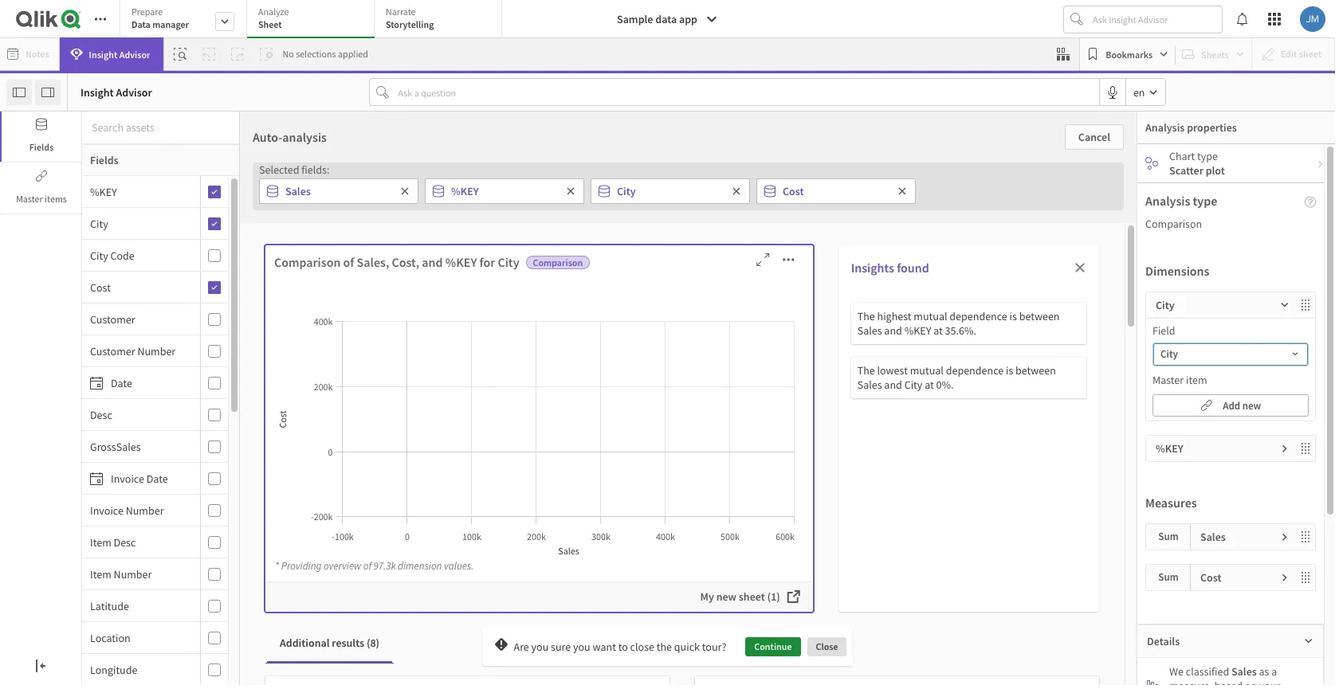Task type: vqa. For each thing, say whether or not it's contained in the screenshot.
first The from the top
yes



Task type: describe. For each thing, give the bounding box(es) containing it.
at for %key
[[934, 324, 943, 338]]

you right are
[[532, 640, 549, 655]]

between for the lowest mutual dependence is between sales and city at 0%.
[[1016, 364, 1057, 378]]

tab list inside "choose an option below to get started adding to this sheet..." application
[[120, 0, 508, 40]]

we
[[1170, 665, 1184, 680]]

new for create new analytics
[[855, 407, 878, 423]]

2 vertical spatial insight advisor
[[415, 483, 482, 496]]

insight advisor inside dropdown button
[[89, 48, 150, 60]]

advisor up discover
[[448, 483, 482, 496]]

found inside . any found insights can be saved to this sheet.
[[588, 485, 616, 499]]

master for master items
[[16, 193, 43, 205]]

city inside menu item
[[90, 248, 108, 263]]

analysis for analysis properties
[[1146, 120, 1185, 135]]

discover
[[441, 506, 480, 520]]

data inside explore your data directly or let qlik generate insights for you with
[[440, 439, 461, 453]]

location menu item
[[82, 623, 228, 655]]

menu inside "choose an option below to get started adding to this sheet..." application
[[82, 176, 240, 686]]

invoice number menu item
[[82, 495, 228, 527]]

1 vertical spatial of
[[363, 560, 372, 573]]

sum button for cost
[[1147, 565, 1192, 591]]

bookmarks
[[1106, 48, 1153, 60]]

%key inside the highest mutual dependence is between sales and %key at 35.6%.
[[905, 324, 932, 338]]

jeremy miller image
[[1301, 6, 1326, 32]]

master items
[[16, 193, 67, 205]]

field
[[1153, 324, 1176, 338]]

find
[[588, 439, 608, 453]]

edit image
[[834, 440, 853, 454]]

longitude button
[[82, 663, 197, 678]]

cancel
[[1079, 130, 1111, 144]]

scatter chart image
[[1146, 157, 1159, 170]]

help image
[[1306, 197, 1317, 208]]

new for my new sheet (1)
[[717, 590, 737, 605]]

saved
[[689, 485, 717, 499]]

to inside to start creating visualizations and build your new sheet.
[[910, 439, 920, 454]]

%key inside %key menu item
[[90, 185, 117, 199]]

you inside explore your data directly or let qlik generate insights for you with
[[491, 461, 508, 475]]

insights inside . any found insights can be saved to this sheet.
[[618, 485, 654, 499]]

more image
[[776, 252, 802, 268]]

longitude
[[90, 663, 138, 678]]

create
[[817, 407, 853, 423]]

date button
[[82, 376, 197, 390]]

bookmarks button
[[1084, 41, 1173, 67]]

sheet. for analytics
[[882, 485, 911, 499]]

selected fields:
[[259, 163, 330, 177]]

narrate
[[386, 6, 416, 18]]

hide properties image
[[41, 86, 54, 99]]

deselect field image for cost
[[898, 187, 908, 196]]

1 horizontal spatial comparison
[[533, 257, 583, 269]]

analysis properties
[[1146, 120, 1238, 135]]

as
[[1260, 665, 1270, 680]]

data left using
[[700, 439, 721, 453]]

we classified sales
[[1170, 665, 1258, 680]]

use
[[804, 439, 824, 454]]

item desc
[[90, 536, 136, 550]]

number for customer number
[[137, 344, 176, 359]]

an
[[492, 223, 513, 248]]

continue
[[755, 641, 792, 653]]

insights left the in
[[633, 439, 669, 453]]

plot
[[1206, 164, 1226, 178]]

add new button
[[1153, 395, 1310, 417]]

close button
[[808, 638, 847, 657]]

small image for city
[[1281, 301, 1290, 310]]

find new insights in the data using
[[588, 439, 748, 453]]

type for chart
[[1198, 149, 1219, 164]]

1 horizontal spatial cost
[[783, 184, 804, 199]]

started
[[675, 223, 731, 248]]

%key down choose on the top left of the page
[[446, 254, 477, 270]]

let
[[512, 439, 524, 453]]

highest
[[878, 309, 912, 324]]

choose an option below to get started adding to this sheet...
[[429, 223, 907, 248]]

(1)
[[768, 590, 781, 605]]

small image for cost
[[1281, 573, 1290, 583]]

invoice for invoice date
[[111, 472, 144, 486]]

desc inside desc menu item
[[90, 408, 112, 422]]

analyze image
[[1148, 680, 1160, 686]]

desc button
[[82, 408, 197, 422]]

date menu item
[[82, 368, 228, 400]]

sure
[[551, 640, 571, 655]]

en button
[[1127, 79, 1166, 105]]

2 horizontal spatial the
[[682, 439, 698, 453]]

directly
[[463, 439, 498, 453]]

measure,
[[1170, 680, 1213, 686]]

the highest mutual dependence is between sales and %key at 35.6%.
[[858, 309, 1060, 338]]

type for analysis
[[1194, 193, 1218, 209]]

the inside alert
[[657, 640, 672, 655]]

insights
[[852, 260, 895, 276]]

sales,
[[357, 254, 389, 270]]

item desc menu item
[[82, 527, 228, 559]]

1 horizontal spatial city button
[[1154, 344, 1309, 366]]

qlik
[[527, 439, 545, 453]]

city down field
[[1161, 348, 1179, 361]]

sum button for sales
[[1147, 525, 1192, 550]]

generate
[[394, 461, 435, 475]]

sheet. for data
[[513, 506, 542, 520]]

explore for explore your data directly or let qlik generate insights for you with
[[379, 439, 414, 453]]

advisor up be
[[675, 462, 707, 476]]

%key up choose on the top left of the page
[[451, 184, 479, 199]]

desc inside item desc menu item
[[114, 536, 136, 550]]

selections tool image
[[1058, 48, 1071, 61]]

build
[[925, 463, 949, 477]]

latitude button
[[82, 599, 197, 614]]

customer menu item
[[82, 304, 228, 336]]

based
[[1215, 680, 1243, 686]]

cost,
[[392, 254, 420, 270]]

prepare data manager
[[132, 6, 189, 30]]

are you sure you want to close the quick tour?
[[514, 640, 727, 655]]

and inside the lowest mutual dependence is between sales and city at 0%.
[[885, 378, 903, 392]]

to up the more image
[[795, 223, 811, 248]]

close
[[816, 641, 839, 653]]

choose
[[429, 223, 489, 248]]

. any found insights can be saved to this sheet.
[[588, 461, 748, 520]]

to inside . any found insights can be saved to this sheet.
[[719, 485, 728, 499]]

invoice for invoice number
[[90, 504, 124, 518]]

add new
[[1224, 399, 1262, 413]]

want
[[593, 640, 616, 655]]

selections
[[296, 48, 336, 60]]

2 master items button from the left
[[2, 164, 81, 214]]

choose an option below to get started adding to this sheet... application
[[0, 0, 1336, 686]]

any
[[522, 482, 539, 497]]

have
[[621, 407, 649, 423]]

start
[[922, 439, 943, 454]]

number for item number
[[114, 567, 152, 582]]

the for the highest mutual dependence is between sales and %key at 35.6%.
[[858, 309, 876, 324]]

results
[[332, 637, 365, 651]]

and inside the highest mutual dependence is between sales and %key at 35.6%.
[[885, 324, 903, 338]]

0%.
[[937, 378, 954, 392]]

using
[[723, 439, 748, 453]]

is for the highest mutual dependence is between sales and %key at 35.6%.
[[1010, 309, 1018, 324]]

scatter
[[1170, 164, 1204, 178]]

date inside "menu item"
[[111, 376, 132, 390]]

grosssales button
[[82, 440, 197, 454]]

grosssales menu item
[[82, 431, 228, 463]]

analysis type
[[1146, 193, 1218, 209]]

a for as
[[1272, 665, 1278, 680]]

data
[[132, 18, 151, 30]]

small image for details
[[1305, 637, 1314, 647]]

item for item number
[[90, 567, 111, 582]]

sheet...
[[849, 223, 907, 248]]

dependence for 35.6%.
[[950, 309, 1008, 324]]

Search assets text field
[[82, 113, 240, 142]]

item number button
[[82, 567, 197, 582]]

move image for city
[[1300, 299, 1316, 312]]

sales inside the lowest mutual dependence is between sales and city at 0%.
[[858, 378, 883, 392]]

auto-analysis
[[253, 129, 327, 145]]

item desc button
[[82, 536, 197, 550]]

advisor down insight advisor dropdown button
[[116, 85, 152, 99]]

you inside ". save any insights you discover to this sheet."
[[421, 506, 438, 520]]

is for the lowest mutual dependence is between sales and city at 0%.
[[1007, 364, 1014, 378]]

explore your data directly or let qlik generate insights for you with
[[379, 439, 545, 475]]

deselect field image for sales
[[400, 187, 410, 196]]

small image for sales
[[1281, 533, 1290, 542]]

sheet. inside . any found insights can be saved to this sheet.
[[654, 506, 682, 520]]

%key up measures at right
[[1156, 442, 1184, 456]]

cost button
[[82, 280, 197, 295]]

and inside to start creating visualizations and build your new sheet.
[[904, 463, 922, 477]]

sample data app button
[[608, 6, 728, 32]]

prepare
[[132, 6, 163, 18]]

link image
[[1201, 396, 1214, 415]]

cancel button
[[1065, 124, 1125, 150]]

new for find new insights in the data using
[[611, 439, 630, 453]]

code
[[110, 248, 135, 263]]

additional results (8) button
[[267, 625, 393, 664]]

are you sure you want to close the quick tour? alert
[[482, 628, 854, 667]]

city code button
[[82, 248, 197, 263]]

0 vertical spatial of
[[343, 254, 354, 270]]

* providing overview of 97.3k dimension values.
[[275, 560, 474, 573]]

customer for customer
[[90, 312, 135, 327]]



Task type: locate. For each thing, give the bounding box(es) containing it.
and right cost,
[[422, 254, 443, 270]]

sample
[[617, 12, 654, 26]]

number up latitude button
[[114, 567, 152, 582]]

Ask Insight Advisor text field
[[1090, 6, 1223, 32]]

at
[[934, 324, 943, 338], [925, 378, 935, 392]]

1 move image from the top
[[1300, 443, 1316, 455]]

comparison
[[1146, 217, 1203, 231], [274, 254, 341, 270], [533, 257, 583, 269]]

2 vertical spatial number
[[114, 567, 152, 582]]

move image
[[1300, 299, 1316, 312], [1300, 572, 1316, 585]]

city down an
[[498, 254, 520, 270]]

2 deselect field image from the left
[[566, 187, 576, 196]]

mutual
[[914, 309, 948, 324], [911, 364, 944, 378]]

save
[[497, 482, 519, 497]]

below
[[573, 223, 622, 248]]

the left the lowest
[[858, 364, 876, 378]]

to inside ". save any insights you discover to this sheet."
[[482, 506, 492, 520]]

invoice date button
[[82, 472, 197, 486]]

1 horizontal spatial fields
[[90, 153, 119, 167]]

is inside the highest mutual dependence is between sales and %key at 35.6%.
[[1010, 309, 1018, 324]]

1 vertical spatial for
[[475, 461, 488, 475]]

analysis
[[1146, 120, 1185, 135], [1146, 193, 1191, 209]]

explore up generate
[[379, 439, 414, 453]]

the left highest
[[858, 309, 876, 324]]

%key menu item
[[82, 176, 228, 208]]

on
[[1246, 680, 1258, 686]]

.
[[717, 461, 720, 475], [492, 482, 495, 497]]

1 horizontal spatial desc
[[114, 536, 136, 550]]

app
[[679, 12, 698, 26]]

type inside chart type scatter plot
[[1198, 149, 1219, 164]]

full screen image
[[751, 252, 776, 268]]

0 vertical spatial sum
[[1159, 530, 1179, 544]]

sheet. down any
[[513, 506, 542, 520]]

desc menu item
[[82, 400, 228, 431]]

lowest
[[878, 364, 908, 378]]

with
[[510, 461, 531, 475]]

0 vertical spatial the
[[858, 309, 876, 324]]

customer for customer number
[[90, 344, 135, 359]]

at inside the lowest mutual dependence is between sales and city at 0%.
[[925, 378, 935, 392]]

city up below
[[617, 184, 636, 199]]

invoice date menu item
[[82, 463, 228, 495]]

item inside menu item
[[90, 536, 111, 550]]

master left item
[[1153, 373, 1185, 388]]

hide assets image
[[13, 86, 26, 99]]

the for the lowest mutual dependence is between sales and city at 0%.
[[858, 364, 876, 378]]

0 horizontal spatial small image
[[1281, 533, 1290, 542]]

sheet. inside ". save any insights you discover to this sheet."
[[513, 506, 542, 520]]

0 vertical spatial analysis
[[1146, 120, 1185, 135]]

customer number menu item
[[82, 336, 228, 368]]

0 vertical spatial move image
[[1300, 443, 1316, 455]]

1 deselect field image from the left
[[400, 187, 410, 196]]

move image for sales
[[1300, 531, 1316, 544]]

a inside as a measure, based on you
[[1272, 665, 1278, 680]]

a right as
[[1272, 665, 1278, 680]]

0 horizontal spatial desc
[[90, 408, 112, 422]]

deselect field image for city
[[732, 187, 742, 196]]

0 horizontal spatial of
[[343, 254, 354, 270]]

to right discover
[[482, 506, 492, 520]]

measures
[[1146, 495, 1198, 511]]

number for invoice number
[[126, 504, 164, 518]]

. inside ". save any insights you discover to this sheet."
[[492, 482, 495, 497]]

small image for %key
[[1281, 444, 1290, 454]]

between
[[1020, 309, 1060, 324], [1016, 364, 1057, 378]]

1 customer from the top
[[90, 312, 135, 327]]

you right sure
[[573, 640, 591, 655]]

1 vertical spatial .
[[492, 482, 495, 497]]

between for the highest mutual dependence is between sales and %key at 35.6%.
[[1020, 309, 1060, 324]]

2 horizontal spatial this
[[815, 223, 845, 248]]

for inside explore your data directly or let qlik generate insights for you with
[[475, 461, 488, 475]]

0 vertical spatial dependence
[[950, 309, 1008, 324]]

master items button
[[0, 164, 81, 214], [2, 164, 81, 214]]

comparison left sales, in the top left of the page
[[274, 254, 341, 270]]

insights inside ". save any insights you discover to this sheet."
[[383, 506, 419, 520]]

ask insight advisor
[[626, 462, 707, 476]]

customer button
[[82, 312, 197, 327]]

move image
[[1300, 443, 1316, 455], [1300, 531, 1316, 544]]

comparison down option
[[533, 257, 583, 269]]

fields button
[[0, 112, 81, 162], [2, 112, 81, 162], [82, 144, 240, 176]]

1 vertical spatial master
[[1153, 373, 1185, 388]]

2 analysis from the top
[[1146, 193, 1191, 209]]

cost menu item
[[82, 272, 228, 304]]

1 horizontal spatial deselect field image
[[566, 187, 576, 196]]

to right saved
[[719, 485, 728, 499]]

sheet. down can
[[654, 506, 682, 520]]

a
[[652, 407, 658, 423], [1272, 665, 1278, 680]]

2 customer from the top
[[90, 344, 135, 359]]

at inside the highest mutual dependence is between sales and %key at 35.6%.
[[934, 324, 943, 338]]

0 vertical spatial the
[[461, 407, 480, 423]]

%key left 35.6%.
[[905, 324, 932, 338]]

0 vertical spatial insight advisor
[[89, 48, 150, 60]]

*
[[275, 560, 279, 573]]

0 vertical spatial invoice
[[111, 472, 144, 486]]

1 vertical spatial date
[[147, 472, 168, 486]]

to inside alert
[[619, 640, 628, 655]]

invoice up item desc
[[90, 504, 124, 518]]

city button down %key button
[[82, 217, 197, 231]]

(8)
[[367, 637, 380, 651]]

0 vertical spatial desc
[[90, 408, 112, 422]]

tab list containing prepare
[[120, 0, 508, 40]]

1 horizontal spatial master
[[1153, 373, 1185, 388]]

to left get
[[626, 223, 642, 248]]

. left save
[[492, 482, 495, 497]]

sales inside the highest mutual dependence is between sales and %key at 35.6%.
[[858, 324, 883, 338]]

the
[[461, 407, 480, 423], [682, 439, 698, 453], [657, 640, 672, 655]]

to left start
[[910, 439, 920, 454]]

any
[[722, 461, 740, 475]]

explore
[[418, 407, 459, 423], [379, 439, 414, 453]]

dependence inside the highest mutual dependence is between sales and %key at 35.6%.
[[950, 309, 1008, 324]]

longitude menu item
[[82, 655, 228, 686]]

small image
[[1281, 533, 1290, 542], [1305, 637, 1314, 647]]

sum button
[[1147, 525, 1192, 550], [1147, 565, 1192, 591]]

found right insights
[[897, 260, 930, 276]]

your inside to start creating visualizations and build your new sheet.
[[837, 485, 858, 499]]

item
[[1187, 373, 1208, 388]]

and up analytics
[[885, 378, 903, 392]]

applied
[[338, 48, 368, 60]]

explore up explore your data directly or let qlik generate insights for you with
[[418, 407, 459, 423]]

0 horizontal spatial this
[[494, 506, 511, 520]]

visualizations
[[839, 463, 902, 477]]

insights down directly
[[437, 461, 473, 475]]

customer inside customer menu item
[[90, 312, 135, 327]]

date inside menu item
[[147, 472, 168, 486]]

city button up item
[[1154, 344, 1309, 366]]

2 sum button from the top
[[1147, 565, 1192, 591]]

2 horizontal spatial comparison
[[1146, 217, 1203, 231]]

data up or
[[482, 407, 507, 423]]

2 move image from the top
[[1300, 531, 1316, 544]]

move image for %key
[[1300, 443, 1316, 455]]

2 horizontal spatial cost
[[1201, 571, 1222, 585]]

1 vertical spatial small image
[[1305, 637, 1314, 647]]

0 vertical spatial mutual
[[914, 309, 948, 324]]

1 vertical spatial item
[[90, 567, 111, 582]]

2 the from the top
[[858, 364, 876, 378]]

found down find
[[588, 485, 616, 499]]

city code menu item
[[82, 240, 228, 272]]

sum for sales
[[1159, 530, 1179, 544]]

1 horizontal spatial date
[[147, 472, 168, 486]]

1 vertical spatial analysis
[[1146, 193, 1191, 209]]

0 horizontal spatial date
[[111, 376, 132, 390]]

advisor
[[119, 48, 150, 60], [116, 85, 152, 99], [675, 462, 707, 476], [448, 483, 482, 496]]

data inside button
[[656, 12, 677, 26]]

1 vertical spatial type
[[1194, 193, 1218, 209]]

city menu item
[[82, 208, 228, 240]]

of left 97.3k
[[363, 560, 372, 573]]

in
[[671, 439, 680, 453]]

0 vertical spatial is
[[1010, 309, 1018, 324]]

dependence inside the lowest mutual dependence is between sales and city at 0%.
[[946, 364, 1004, 378]]

1 vertical spatial the
[[682, 439, 698, 453]]

1 vertical spatial cost
[[90, 280, 111, 295]]

2 horizontal spatial sheet.
[[882, 485, 911, 499]]

overview
[[324, 560, 361, 573]]

city button inside menu item
[[82, 217, 197, 231]]

desc up grosssales
[[90, 408, 112, 422]]

deselect field image
[[732, 187, 742, 196], [898, 187, 908, 196]]

0 vertical spatial found
[[897, 260, 930, 276]]

deselect field image up below
[[566, 187, 576, 196]]

tour?
[[702, 640, 727, 655]]

0 horizontal spatial the
[[461, 407, 480, 423]]

goto image
[[783, 591, 800, 604]]

the right close
[[657, 640, 672, 655]]

. for data
[[492, 482, 495, 497]]

new for add new
[[1243, 399, 1262, 413]]

%key right 'items'
[[90, 185, 117, 199]]

analyze sheet
[[258, 6, 289, 30]]

1 horizontal spatial explore
[[418, 407, 459, 423]]

city inside the lowest mutual dependence is between sales and city at 0%.
[[905, 378, 923, 392]]

new down visualizations
[[860, 485, 880, 499]]

additional
[[280, 637, 330, 651]]

small image
[[1317, 160, 1326, 169], [1281, 301, 1290, 310], [1281, 444, 1290, 454], [1281, 573, 1290, 583]]

dependence for 0%.
[[946, 364, 1004, 378]]

data left app
[[656, 12, 677, 26]]

no
[[283, 48, 294, 60]]

. for question?
[[717, 461, 720, 475]]

your up generate
[[416, 439, 438, 453]]

insight
[[89, 48, 117, 60], [81, 85, 114, 99], [643, 462, 673, 476], [415, 483, 446, 496]]

1 item from the top
[[90, 536, 111, 550]]

sheet
[[739, 590, 766, 605]]

0 vertical spatial date
[[111, 376, 132, 390]]

fields up %key button
[[90, 153, 119, 167]]

deselect field image up adding
[[732, 187, 742, 196]]

1 deselect field image from the left
[[732, 187, 742, 196]]

0 horizontal spatial fields
[[29, 141, 54, 153]]

dependence
[[950, 309, 1008, 324], [946, 364, 1004, 378]]

0 vertical spatial master
[[16, 193, 43, 205]]

fields up master items
[[29, 141, 54, 153]]

city code
[[90, 248, 135, 263]]

1 horizontal spatial a
[[1272, 665, 1278, 680]]

1 vertical spatial at
[[925, 378, 935, 392]]

continue button
[[746, 638, 801, 657]]

0 horizontal spatial explore
[[379, 439, 414, 453]]

item number
[[90, 567, 152, 582]]

insight advisor down data
[[89, 48, 150, 60]]

0 vertical spatial your
[[416, 439, 438, 453]]

of
[[343, 254, 354, 270], [363, 560, 372, 573]]

0 vertical spatial a
[[652, 407, 658, 423]]

this down any on the bottom right of page
[[731, 485, 748, 499]]

explore for explore the data
[[418, 407, 459, 423]]

2 sum from the top
[[1159, 571, 1179, 585]]

your inside explore your data directly or let qlik generate insights for you with
[[416, 439, 438, 453]]

create new analytics
[[817, 407, 930, 423]]

0 horizontal spatial deselect field image
[[732, 187, 742, 196]]

invoice date
[[111, 472, 168, 486]]

between inside the highest mutual dependence is between sales and %key at 35.6%.
[[1020, 309, 1060, 324]]

1 horizontal spatial .
[[717, 461, 720, 475]]

at for city
[[925, 378, 935, 392]]

new right create
[[855, 407, 878, 423]]

0 vertical spatial between
[[1020, 309, 1060, 324]]

city inside menu item
[[90, 217, 108, 231]]

this inside ". save any insights you discover to this sheet."
[[494, 506, 511, 520]]

insight inside insight advisor dropdown button
[[89, 48, 117, 60]]

your down visualizations
[[837, 485, 858, 499]]

date down grosssales 'menu item'
[[147, 472, 168, 486]]

dimension
[[398, 560, 442, 573]]

the inside the highest mutual dependence is between sales and %key at 35.6%.
[[858, 309, 876, 324]]

sum
[[1159, 530, 1179, 544], [1159, 571, 1179, 585]]

move image for cost
[[1300, 572, 1316, 585]]

master inside 'master items' button
[[16, 193, 43, 205]]

customer up customer number
[[90, 312, 135, 327]]

the inside the lowest mutual dependence is between sales and city at 0%.
[[858, 364, 876, 378]]

deselect field image up cost,
[[400, 187, 410, 196]]

new
[[1243, 399, 1262, 413], [855, 407, 878, 423], [611, 439, 630, 453], [860, 485, 880, 499], [717, 590, 737, 605]]

%key button
[[82, 185, 197, 199]]

city up analytics
[[905, 378, 923, 392]]

new right find
[[611, 439, 630, 453]]

number down invoice date button
[[126, 504, 164, 518]]

storytelling
[[386, 18, 434, 30]]

deselect field image up sheet...
[[898, 187, 908, 196]]

sum button up details
[[1147, 565, 1192, 591]]

customer number button
[[82, 344, 197, 359]]

new inside my new sheet (1) link
[[717, 590, 737, 605]]

is right 35.6%.
[[1010, 309, 1018, 324]]

0 horizontal spatial comparison
[[274, 254, 341, 270]]

1 analysis from the top
[[1146, 120, 1185, 135]]

is right 0%.
[[1007, 364, 1014, 378]]

1 vertical spatial move image
[[1300, 531, 1316, 544]]

dependence up the lowest mutual dependence is between sales and city at 0%.
[[950, 309, 1008, 324]]

1 horizontal spatial of
[[363, 560, 372, 573]]

2 vertical spatial this
[[494, 506, 511, 520]]

1 vertical spatial invoice
[[90, 504, 124, 518]]

have a question?
[[621, 407, 715, 423]]

analysis up the chart
[[1146, 120, 1185, 135]]

. left any on the bottom right of page
[[717, 461, 720, 475]]

narrate storytelling
[[386, 6, 434, 30]]

dependence down 35.6%.
[[946, 364, 1004, 378]]

1 vertical spatial desc
[[114, 536, 136, 550]]

this
[[815, 223, 845, 248], [731, 485, 748, 499], [494, 506, 511, 520]]

0 vertical spatial at
[[934, 324, 943, 338]]

0 horizontal spatial sheet.
[[513, 506, 542, 520]]

item number menu item
[[82, 559, 228, 591]]

type right the chart
[[1198, 149, 1219, 164]]

0 vertical spatial city button
[[82, 217, 197, 231]]

tab list
[[120, 0, 508, 40]]

number
[[137, 344, 176, 359], [126, 504, 164, 518], [114, 567, 152, 582]]

1 the from the top
[[858, 309, 876, 324]]

for down an
[[480, 254, 496, 270]]

mutual inside the highest mutual dependence is between sales and %key at 35.6%.
[[914, 309, 948, 324]]

data left directly
[[440, 439, 461, 453]]

1 horizontal spatial found
[[897, 260, 930, 276]]

invoice number button
[[82, 504, 197, 518]]

question?
[[661, 407, 715, 423]]

0 horizontal spatial cost
[[90, 280, 111, 295]]

sum down measures at right
[[1159, 530, 1179, 544]]

city up field
[[1156, 298, 1175, 313]]

latitude menu item
[[82, 591, 228, 623]]

arrow down image
[[1289, 345, 1303, 364]]

1 sum from the top
[[1159, 530, 1179, 544]]

customer down customer button
[[90, 344, 135, 359]]

mutual for city
[[911, 364, 944, 378]]

this inside . any found insights can be saved to this sheet.
[[731, 485, 748, 499]]

1 vertical spatial mutual
[[911, 364, 944, 378]]

this left sheet...
[[815, 223, 845, 248]]

invoice number
[[90, 504, 164, 518]]

smart search image
[[174, 48, 187, 61]]

0 vertical spatial item
[[90, 536, 111, 550]]

2 move image from the top
[[1300, 572, 1316, 585]]

mutual for %key
[[914, 309, 948, 324]]

or
[[500, 439, 510, 453]]

1 vertical spatial dependence
[[946, 364, 1004, 378]]

2 deselect field image from the left
[[898, 187, 908, 196]]

0 vertical spatial explore
[[418, 407, 459, 423]]

advisor inside dropdown button
[[119, 48, 150, 60]]

chart type scatter plot
[[1170, 149, 1226, 178]]

desc down invoice number
[[114, 536, 136, 550]]

new inside to start creating visualizations and build your new sheet.
[[860, 485, 880, 499]]

sheet. down visualizations
[[882, 485, 911, 499]]

customer inside "customer number" menu item
[[90, 344, 135, 359]]

0 vertical spatial type
[[1198, 149, 1219, 164]]

you left discover
[[421, 506, 438, 520]]

1 vertical spatial is
[[1007, 364, 1014, 378]]

type down "plot"
[[1194, 193, 1218, 209]]

0 horizontal spatial city button
[[82, 217, 197, 231]]

a right have
[[652, 407, 658, 423]]

my new sheet (1) link
[[697, 586, 804, 609]]

item inside "menu item"
[[90, 567, 111, 582]]

the up directly
[[461, 407, 480, 423]]

my
[[701, 590, 715, 605]]

1 horizontal spatial your
[[837, 485, 858, 499]]

at left 0%.
[[925, 378, 935, 392]]

1 vertical spatial a
[[1272, 665, 1278, 680]]

2 item from the top
[[90, 567, 111, 582]]

cost inside menu item
[[90, 280, 111, 295]]

at left 35.6%.
[[934, 324, 943, 338]]

0 vertical spatial move image
[[1300, 299, 1316, 312]]

0 horizontal spatial your
[[416, 439, 438, 453]]

1 move image from the top
[[1300, 299, 1316, 312]]

menu containing %key
[[82, 176, 240, 686]]

1 horizontal spatial sheet.
[[654, 506, 682, 520]]

97.3k
[[374, 560, 396, 573]]

1 vertical spatial your
[[837, 485, 858, 499]]

you left with
[[491, 461, 508, 475]]

1 vertical spatial insight advisor
[[81, 85, 152, 99]]

number inside "menu item"
[[114, 567, 152, 582]]

mutual inside the lowest mutual dependence is between sales and city at 0%.
[[911, 364, 944, 378]]

1 vertical spatial found
[[588, 485, 616, 499]]

sheet. inside to start creating visualizations and build your new sheet.
[[882, 485, 911, 499]]

1 sum button from the top
[[1147, 525, 1192, 550]]

0 vertical spatial small image
[[1281, 533, 1290, 542]]

insights down "ask"
[[618, 485, 654, 499]]

insight advisor up discover
[[415, 483, 482, 496]]

city button
[[82, 217, 197, 231], [1154, 344, 1309, 366]]

master left 'items'
[[16, 193, 43, 205]]

between inside the lowest mutual dependence is between sales and city at 0%.
[[1016, 364, 1057, 378]]

comparison down analysis type
[[1146, 217, 1203, 231]]

1 vertical spatial city button
[[1154, 344, 1309, 366]]

1 horizontal spatial the
[[657, 640, 672, 655]]

menu
[[82, 176, 240, 686]]

0 vertical spatial sum button
[[1147, 525, 1192, 550]]

0 vertical spatial customer
[[90, 312, 135, 327]]

a for have
[[652, 407, 658, 423]]

insights inside explore your data directly or let qlik generate insights for you with
[[437, 461, 473, 475]]

insight advisor button
[[59, 37, 164, 71]]

1 vertical spatial sum button
[[1147, 565, 1192, 591]]

1 master items button from the left
[[0, 164, 81, 214]]

analytics
[[881, 407, 930, 423]]

additional results (8)
[[280, 637, 380, 651]]

2 vertical spatial cost
[[1201, 571, 1222, 585]]

and left the build
[[904, 463, 922, 477]]

explore inside explore your data directly or let qlik generate insights for you with
[[379, 439, 414, 453]]

invoice up invoice number
[[111, 472, 144, 486]]

deselect field image
[[400, 187, 410, 196], [566, 187, 576, 196]]

. inside . any found insights can be saved to this sheet.
[[717, 461, 720, 475]]

customer
[[90, 312, 135, 327], [90, 344, 135, 359]]

new inside add new button
[[1243, 399, 1262, 413]]

of left sales, in the top left of the page
[[343, 254, 354, 270]]

this down save
[[494, 506, 511, 520]]

0 vertical spatial number
[[137, 344, 176, 359]]

1 vertical spatial this
[[731, 485, 748, 499]]

explore the data
[[418, 407, 507, 423]]

new right my
[[717, 590, 737, 605]]

master for master item
[[1153, 373, 1185, 388]]

sheet
[[258, 18, 282, 30]]

insights found
[[852, 260, 930, 276]]

1 vertical spatial number
[[126, 504, 164, 518]]

new right add
[[1243, 399, 1262, 413]]

0 horizontal spatial .
[[492, 482, 495, 497]]

location
[[90, 631, 131, 646]]

1 horizontal spatial this
[[731, 485, 748, 499]]

insight advisor down insight advisor dropdown button
[[81, 85, 152, 99]]

1 vertical spatial explore
[[379, 439, 414, 453]]

is inside the lowest mutual dependence is between sales and city at 0%.
[[1007, 364, 1014, 378]]

number down customer menu item
[[137, 344, 176, 359]]

1 vertical spatial sum
[[1159, 571, 1179, 585]]

1 vertical spatial customer
[[90, 344, 135, 359]]

0 vertical spatial this
[[815, 223, 845, 248]]

data
[[656, 12, 677, 26], [482, 407, 507, 423], [440, 439, 461, 453], [700, 439, 721, 453]]

mutual right the lowest
[[911, 364, 944, 378]]

date down customer number
[[111, 376, 132, 390]]

deselect field image for %key
[[566, 187, 576, 196]]

sum for cost
[[1159, 571, 1179, 585]]

0 vertical spatial for
[[480, 254, 496, 270]]

for down directly
[[475, 461, 488, 475]]

0 horizontal spatial found
[[588, 485, 616, 499]]

details
[[1148, 635, 1181, 649]]

1 vertical spatial between
[[1016, 364, 1057, 378]]

city up city code
[[90, 217, 108, 231]]

item up latitude
[[90, 567, 111, 582]]

analysis for analysis type
[[1146, 193, 1191, 209]]

1 horizontal spatial deselect field image
[[898, 187, 908, 196]]

item for item desc
[[90, 536, 111, 550]]

Ask a question text field
[[395, 79, 1100, 105]]



